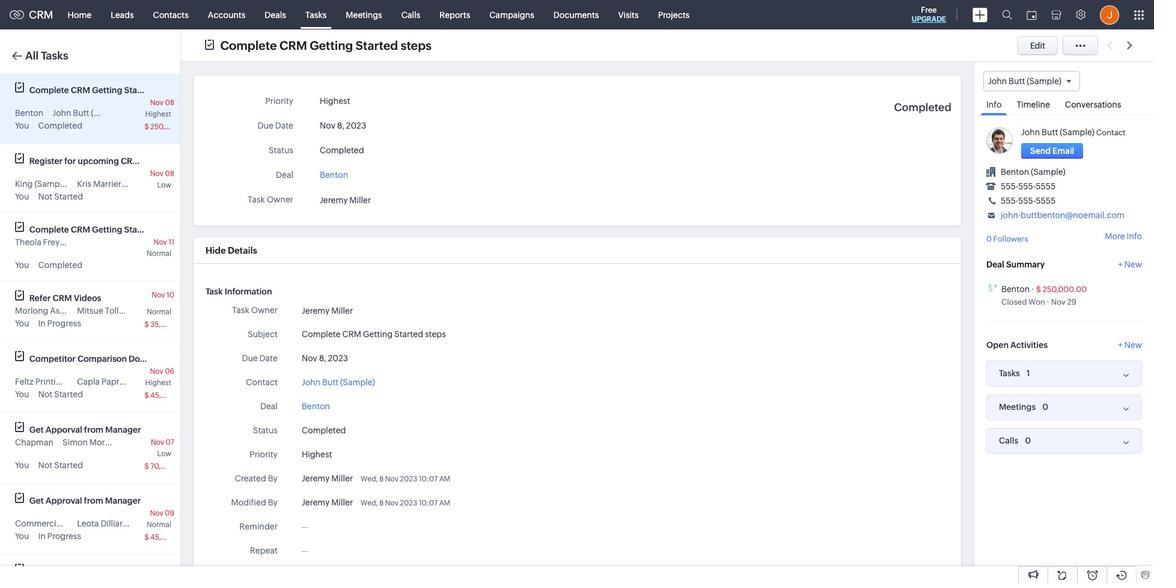 Task type: locate. For each thing, give the bounding box(es) containing it.
1 45,000.00 from the top
[[150, 392, 187, 400]]

0 horizontal spatial john butt (sample)
[[52, 108, 126, 118]]

manager up simon morasca (sample)
[[105, 425, 141, 435]]

create menu image
[[973, 8, 988, 22]]

hide
[[206, 245, 226, 256]]

wed,
[[361, 475, 378, 484], [361, 499, 378, 508]]

conversations
[[1066, 100, 1122, 110]]

$ inside benton · $ 250,000.00 closed won · nov 29
[[1037, 285, 1042, 294]]

0 vertical spatial owner
[[267, 195, 294, 205]]

1 vertical spatial 45,000.00
[[150, 534, 187, 542]]

3 you from the top
[[15, 260, 29, 270]]

for
[[64, 156, 76, 166]]

normal down 11
[[147, 250, 171, 258]]

0 vertical spatial tasks
[[306, 10, 327, 20]]

marrier
[[93, 179, 121, 189]]

manager
[[105, 425, 141, 435], [105, 496, 141, 506]]

in progress down morlong associates
[[38, 319, 81, 328]]

from inside get apporval from manager nov 07
[[84, 425, 103, 435]]

benton · $ 250,000.00 closed won · nov 29
[[1002, 284, 1088, 307]]

am for created by
[[440, 475, 451, 484]]

1 vertical spatial am
[[440, 499, 451, 508]]

555-555-5555 down benton (sample)
[[1002, 182, 1056, 191]]

crm
[[29, 8, 53, 21], [280, 38, 307, 52], [71, 85, 90, 95], [121, 156, 140, 166], [71, 225, 90, 235], [53, 294, 72, 303], [343, 330, 362, 339]]

you down chapman
[[15, 461, 29, 470]]

1 vertical spatial john butt (sample)
[[52, 108, 126, 118]]

$ for capla paprocki (sample)
[[144, 392, 149, 400]]

0 vertical spatial calls
[[402, 10, 421, 20]]

conversations link
[[1060, 92, 1128, 115]]

2 8 from the top
[[380, 499, 384, 508]]

08 inside complete crm getting started steps nov 08
[[165, 99, 174, 107]]

5 you from the top
[[15, 390, 29, 399]]

1 horizontal spatial john butt (sample)
[[302, 378, 375, 387]]

None button
[[1022, 143, 1084, 159]]

45,000.00
[[150, 392, 187, 400], [150, 534, 187, 542]]

miller
[[350, 196, 371, 205], [332, 306, 353, 316], [332, 474, 353, 484], [332, 498, 353, 508]]

45,000.00 for capla paprocki (sample)
[[150, 392, 187, 400]]

1 vertical spatial due date
[[242, 354, 278, 363]]

from up leota
[[84, 496, 103, 506]]

0 vertical spatial 0
[[987, 235, 992, 244]]

08 down webinars
[[165, 170, 174, 178]]

2 not started from the top
[[38, 390, 83, 399]]

0 horizontal spatial info
[[987, 100, 1002, 110]]

1 vertical spatial normal
[[147, 308, 171, 316]]

0 vertical spatial task owner
[[248, 195, 294, 205]]

45,000.00 down 09 at the bottom left of page
[[150, 534, 187, 542]]

kris
[[77, 179, 92, 189]]

1 vertical spatial wed,
[[361, 499, 378, 508]]

3 normal from the top
[[147, 521, 171, 529]]

meetings down '1'
[[1000, 403, 1037, 412]]

in down morlong
[[38, 319, 46, 328]]

task owner down information
[[232, 306, 278, 315]]

1 low from the top
[[157, 181, 171, 189]]

08 up $ 250,000.00
[[165, 99, 174, 107]]

0 vertical spatial manager
[[105, 425, 141, 435]]

get inside the get approval from manager nov 09
[[29, 496, 44, 506]]

leads link
[[101, 0, 144, 29]]

1 vertical spatial john butt (sample) link
[[302, 377, 375, 389]]

1 vertical spatial 10:07
[[419, 499, 438, 508]]

0 vertical spatial am
[[440, 475, 451, 484]]

profile element
[[1094, 0, 1127, 29]]

$ 45,000.00 down 06
[[144, 392, 187, 400]]

complete down accounts
[[220, 38, 277, 52]]

you down 'theola'
[[15, 260, 29, 270]]

getting
[[310, 38, 353, 52], [92, 85, 122, 95], [92, 225, 122, 235], [363, 330, 393, 339]]

you up king
[[15, 121, 29, 131]]

1 horizontal spatial john butt (sample) link
[[1022, 128, 1095, 137]]

2 normal from the top
[[147, 308, 171, 316]]

priority
[[266, 96, 294, 106], [250, 450, 278, 460]]

associates
[[50, 306, 92, 316]]

1 get from the top
[[29, 425, 44, 435]]

accounts link
[[198, 0, 255, 29]]

tasks left '1'
[[1000, 369, 1021, 378]]

2 vertical spatial normal
[[147, 521, 171, 529]]

subject
[[248, 330, 278, 339]]

1 vertical spatial by
[[268, 498, 278, 508]]

completed
[[895, 101, 952, 114], [38, 121, 82, 131], [320, 146, 364, 155], [38, 260, 82, 270], [302, 426, 346, 436]]

0 vertical spatial new
[[1125, 260, 1143, 269]]

1 08 from the top
[[165, 99, 174, 107]]

0 horizontal spatial ·
[[1032, 284, 1035, 294]]

tasks inside tasks link
[[306, 10, 327, 20]]

progress down press
[[47, 532, 81, 541]]

benton
[[15, 108, 43, 118], [1002, 167, 1030, 177], [320, 170, 348, 180], [1002, 284, 1031, 294], [302, 402, 330, 411]]

1 vertical spatial 8,
[[319, 354, 326, 363]]

normal
[[147, 250, 171, 258], [147, 308, 171, 316], [147, 521, 171, 529]]

0 vertical spatial +
[[1119, 260, 1123, 269]]

in
[[38, 319, 46, 328], [38, 532, 46, 541]]

1 progress from the top
[[47, 319, 81, 328]]

get up chapman
[[29, 425, 44, 435]]

$ down capla paprocki (sample)
[[144, 392, 149, 400]]

not down chapman
[[38, 461, 52, 470]]

$ for mitsue tollner (sample)
[[144, 321, 149, 329]]

tasks right all
[[41, 49, 68, 62]]

complete
[[220, 38, 277, 52], [29, 85, 69, 95], [29, 225, 69, 235], [302, 330, 341, 339]]

1 vertical spatial deal
[[987, 260, 1005, 269]]

2 wed, from the top
[[361, 499, 378, 508]]

1 vertical spatial new
[[1125, 340, 1143, 350]]

1 horizontal spatial ·
[[1048, 298, 1050, 307]]

1 horizontal spatial meetings
[[1000, 403, 1037, 412]]

low for kris marrier (sample)
[[157, 181, 171, 189]]

2 by from the top
[[268, 498, 278, 508]]

$ left the '70,000.00'
[[144, 463, 149, 471]]

555-555-5555 up "john-"
[[1002, 196, 1056, 206]]

2 you from the top
[[15, 192, 29, 202]]

1 vertical spatial meetings
[[1000, 403, 1037, 412]]

0 vertical spatial 08
[[165, 99, 174, 107]]

8,
[[337, 121, 345, 131], [319, 354, 326, 363]]

2 vertical spatial deal
[[260, 402, 278, 411]]

1 vertical spatial + new
[[1119, 340, 1143, 350]]

0 vertical spatial wed, 8 nov 2023 10:07 am
[[361, 475, 451, 484]]

complete inside complete crm getting started steps nov 08
[[29, 85, 69, 95]]

in for morlong
[[38, 319, 46, 328]]

1 vertical spatial low
[[157, 450, 171, 458]]

from for apporval
[[84, 425, 103, 435]]

nov inside complete crm getting started steps nov 08
[[150, 99, 164, 107]]

calendar image
[[1027, 10, 1038, 20]]

· right won
[[1048, 298, 1050, 307]]

1 horizontal spatial calls
[[1000, 436, 1019, 446]]

accounts
[[208, 10, 246, 20]]

benton link
[[320, 167, 348, 180], [1002, 284, 1031, 294], [302, 401, 330, 413]]

documents
[[554, 10, 599, 20]]

from for approval
[[84, 496, 103, 506]]

0 vertical spatial + new
[[1119, 260, 1143, 269]]

edit
[[1031, 41, 1046, 50]]

complete down all tasks
[[29, 85, 69, 95]]

1 horizontal spatial 250,000.00
[[1043, 285, 1088, 294]]

1 vertical spatial in progress
[[38, 532, 81, 541]]

6 you from the top
[[15, 461, 29, 470]]

normal up '$ 35,000.00'
[[147, 308, 171, 316]]

from
[[84, 425, 103, 435], [84, 496, 103, 506]]

1 normal from the top
[[147, 250, 171, 258]]

in for commercial
[[38, 532, 46, 541]]

task owner up details
[[248, 195, 294, 205]]

1 8 from the top
[[380, 475, 384, 484]]

$ up won
[[1037, 285, 1042, 294]]

create menu element
[[966, 0, 996, 29]]

deal
[[276, 170, 294, 180], [987, 260, 1005, 269], [260, 402, 278, 411]]

deal for the bottommost benton link
[[260, 402, 278, 411]]

complete crm getting started steps nov 08
[[29, 85, 177, 107]]

nov
[[150, 99, 164, 107], [320, 121, 336, 131], [150, 170, 164, 178], [154, 238, 167, 247], [152, 291, 165, 300], [1052, 298, 1066, 307], [302, 354, 318, 363], [150, 368, 164, 376], [151, 439, 164, 447], [385, 475, 399, 484], [385, 499, 399, 508], [150, 510, 164, 518]]

1 vertical spatial task owner
[[232, 306, 278, 315]]

complete up frey at the top left of the page
[[29, 225, 69, 235]]

highest
[[320, 96, 350, 106], [145, 110, 171, 119], [145, 379, 171, 387], [302, 450, 332, 460]]

1 10:07 from the top
[[419, 475, 438, 484]]

0 vertical spatial not
[[38, 192, 52, 202]]

visits
[[619, 10, 639, 20]]

you for feltz printing service
[[15, 390, 29, 399]]

1 in from the top
[[38, 319, 46, 328]]

$ 45,000.00 down 09 at the bottom left of page
[[144, 534, 187, 542]]

visits link
[[609, 0, 649, 29]]

0 vertical spatial get
[[29, 425, 44, 435]]

1 not started from the top
[[38, 192, 83, 202]]

not for printing
[[38, 390, 52, 399]]

0 vertical spatial status
[[269, 146, 294, 155]]

not started down king (sample)
[[38, 192, 83, 202]]

by right modified
[[268, 498, 278, 508]]

0 vertical spatial deal
[[276, 170, 294, 180]]

not started for printing
[[38, 390, 83, 399]]

0 vertical spatial due date
[[258, 121, 294, 131]]

1 horizontal spatial tasks
[[306, 10, 327, 20]]

0 vertical spatial 10:07
[[419, 475, 438, 484]]

in progress for press
[[38, 532, 81, 541]]

0 vertical spatial not started
[[38, 192, 83, 202]]

get for get approval from manager
[[29, 496, 44, 506]]

2 vertical spatial 0
[[1026, 436, 1032, 446]]

0 vertical spatial priority
[[266, 96, 294, 106]]

benton (sample) link
[[1002, 167, 1066, 177]]

tasks
[[306, 10, 327, 20], [41, 49, 68, 62], [1000, 369, 1021, 378]]

get for get apporval from manager
[[29, 425, 44, 435]]

1 vertical spatial +
[[1119, 340, 1123, 350]]

0 vertical spatial date
[[275, 121, 294, 131]]

4 you from the top
[[15, 319, 29, 328]]

2 low from the top
[[157, 450, 171, 458]]

2 vertical spatial john butt (sample)
[[302, 378, 375, 387]]

modified
[[231, 498, 266, 508]]

contact inside john butt (sample) contact
[[1097, 128, 1126, 137]]

1 from from the top
[[84, 425, 103, 435]]

1 not from the top
[[38, 192, 52, 202]]

nov 10
[[152, 291, 174, 300]]

you down commercial
[[15, 532, 29, 541]]

benton inside benton · $ 250,000.00 closed won · nov 29
[[1002, 284, 1031, 294]]

simon morasca (sample)
[[63, 438, 159, 448]]

+
[[1119, 260, 1123, 269], [1119, 340, 1123, 350]]

7 you from the top
[[15, 532, 29, 541]]

deals link
[[255, 0, 296, 29]]

1 vertical spatial $ 45,000.00
[[144, 534, 187, 542]]

john butt (sample) contact
[[1022, 128, 1126, 137]]

(sample)
[[1028, 76, 1062, 86], [91, 108, 126, 118], [1061, 128, 1095, 137], [1032, 167, 1066, 177], [34, 179, 69, 189], [123, 179, 158, 189], [61, 238, 96, 247], [133, 306, 168, 316], [137, 377, 172, 387], [340, 378, 375, 387], [125, 438, 159, 448], [130, 519, 164, 529]]

1 vertical spatial nov 8, 2023
[[302, 354, 348, 363]]

by
[[268, 474, 278, 484], [268, 498, 278, 508]]

1 vertical spatial 08
[[165, 170, 174, 178]]

theola
[[15, 238, 41, 247]]

frey
[[43, 238, 60, 247]]

1 horizontal spatial 0
[[1026, 436, 1032, 446]]

started inside complete crm getting started steps nov 08
[[124, 85, 154, 95]]

0 vertical spatial 555-555-5555
[[1002, 182, 1056, 191]]

new
[[1125, 260, 1143, 269], [1125, 340, 1143, 350]]

0 vertical spatial 250,000.00
[[150, 123, 191, 131]]

555-555-5555
[[1002, 182, 1056, 191], [1002, 196, 1056, 206]]

not down printing
[[38, 390, 52, 399]]

upcoming
[[78, 156, 119, 166]]

5555 up 'john-buttbenton@noemail.com' link
[[1037, 196, 1056, 206]]

8
[[380, 475, 384, 484], [380, 499, 384, 508]]

timeline
[[1017, 100, 1051, 110]]

service
[[68, 377, 97, 387]]

by right the "created"
[[268, 474, 278, 484]]

documents link
[[544, 0, 609, 29]]

timeline link
[[1011, 92, 1057, 115]]

0 vertical spatial normal
[[147, 250, 171, 258]]

· up won
[[1032, 284, 1035, 294]]

1 you from the top
[[15, 121, 29, 131]]

john butt (sample) link
[[1022, 128, 1095, 137], [302, 377, 375, 389]]

from up morasca
[[84, 425, 103, 435]]

2 in progress from the top
[[38, 532, 81, 541]]

2 am from the top
[[440, 499, 451, 508]]

250,000.00 up webinars
[[150, 123, 191, 131]]

1 $ 45,000.00 from the top
[[144, 392, 187, 400]]

mitsue tollner (sample)
[[77, 306, 168, 316]]

task up details
[[248, 195, 265, 205]]

2 horizontal spatial tasks
[[1000, 369, 1021, 378]]

all
[[25, 49, 39, 62]]

contact
[[1097, 128, 1126, 137], [246, 378, 278, 387]]

meetings left calls "link"
[[346, 10, 382, 20]]

$ left 35,000.00
[[144, 321, 149, 329]]

$ down leota dilliard (sample) at bottom left
[[144, 534, 149, 542]]

previous record image
[[1108, 42, 1113, 49]]

get inside get apporval from manager nov 07
[[29, 425, 44, 435]]

king
[[15, 179, 33, 189]]

1 horizontal spatial contact
[[1097, 128, 1126, 137]]

2 vertical spatial not started
[[38, 461, 83, 470]]

2 progress from the top
[[47, 532, 81, 541]]

search element
[[996, 0, 1020, 29]]

jeremy
[[320, 196, 348, 205], [302, 306, 330, 316], [302, 474, 330, 484], [302, 498, 330, 508]]

not down king (sample)
[[38, 192, 52, 202]]

capla
[[77, 377, 100, 387]]

1
[[1027, 369, 1031, 378]]

2 $ 45,000.00 from the top
[[144, 534, 187, 542]]

free upgrade
[[912, 5, 947, 23]]

nov inside the register for upcoming crm webinars nov 08
[[150, 170, 164, 178]]

normal down 09 at the bottom left of page
[[147, 521, 171, 529]]

am for modified by
[[440, 499, 451, 508]]

08 inside the register for upcoming crm webinars nov 08
[[165, 170, 174, 178]]

1 in progress from the top
[[38, 319, 81, 328]]

0 vertical spatial in progress
[[38, 319, 81, 328]]

contact down subject
[[246, 378, 278, 387]]

steps inside complete crm getting started steps nov 11
[[156, 225, 177, 235]]

open
[[987, 340, 1009, 350]]

1 + new from the top
[[1119, 260, 1143, 269]]

low down webinars
[[157, 181, 171, 189]]

0 horizontal spatial 0
[[987, 235, 992, 244]]

0 vertical spatial meetings
[[346, 10, 382, 20]]

in progress down commercial press
[[38, 532, 81, 541]]

0 vertical spatial benton link
[[320, 167, 348, 180]]

0 vertical spatial 8
[[380, 475, 384, 484]]

2 wed, 8 nov 2023 10:07 am from the top
[[361, 499, 451, 508]]

0 vertical spatial from
[[84, 425, 103, 435]]

0 vertical spatial 45,000.00
[[150, 392, 187, 400]]

1 555-555-5555 from the top
[[1002, 182, 1056, 191]]

information
[[225, 287, 272, 297]]

john-buttbenton@noemail.com link
[[1002, 211, 1125, 220]]

comparison
[[78, 354, 127, 364]]

0 vertical spatial in
[[38, 319, 46, 328]]

1 horizontal spatial info
[[1128, 232, 1143, 241]]

2 vertical spatial not
[[38, 461, 52, 470]]

campaigns link
[[480, 0, 544, 29]]

by for created by
[[268, 474, 278, 484]]

deal for the topmost benton link
[[276, 170, 294, 180]]

manager inside the get approval from manager nov 09
[[105, 496, 141, 506]]

2 45,000.00 from the top
[[150, 534, 187, 542]]

2 in from the top
[[38, 532, 46, 541]]

john butt (sample)
[[989, 76, 1062, 86], [52, 108, 126, 118], [302, 378, 375, 387]]

$ for leota dilliard (sample)
[[144, 534, 149, 542]]

nov inside benton · $ 250,000.00 closed won · nov 29
[[1052, 298, 1066, 307]]

progress down associates
[[47, 319, 81, 328]]

you
[[15, 121, 29, 131], [15, 192, 29, 202], [15, 260, 29, 270], [15, 319, 29, 328], [15, 390, 29, 399], [15, 461, 29, 470], [15, 532, 29, 541]]

manager inside get apporval from manager nov 07
[[105, 425, 141, 435]]

tasks right deals link
[[306, 10, 327, 20]]

2 get from the top
[[29, 496, 44, 506]]

+ new link
[[1119, 260, 1143, 275]]

crm link
[[10, 8, 53, 21]]

2 not from the top
[[38, 390, 52, 399]]

(sample) inside theola frey (sample) normal
[[61, 238, 96, 247]]

not started down "feltz printing service"
[[38, 390, 83, 399]]

you down king
[[15, 192, 29, 202]]

1 wed, 8 nov 2023 10:07 am from the top
[[361, 475, 451, 484]]

summary
[[1007, 260, 1046, 269]]

you down morlong
[[15, 319, 29, 328]]

5555 down benton (sample) link
[[1037, 182, 1056, 191]]

2 555-555-5555 from the top
[[1002, 196, 1056, 206]]

8 for created by
[[380, 475, 384, 484]]

1 vertical spatial not
[[38, 390, 52, 399]]

John Butt (Sample) field
[[984, 71, 1081, 92]]

get up commercial
[[29, 496, 44, 506]]

you for benton
[[15, 121, 29, 131]]

1 vertical spatial status
[[253, 426, 278, 436]]

in down commercial
[[38, 532, 46, 541]]

capla paprocki (sample)
[[77, 377, 172, 387]]

1 vertical spatial owner
[[251, 306, 278, 315]]

task down the "task information"
[[232, 306, 250, 315]]

2 08 from the top
[[165, 170, 174, 178]]

1 vertical spatial not started
[[38, 390, 83, 399]]

45,000.00 for leota dilliard (sample)
[[150, 534, 187, 542]]

2 10:07 from the top
[[419, 499, 438, 508]]

2 + new from the top
[[1119, 340, 1143, 350]]

get
[[29, 425, 44, 435], [29, 496, 44, 506]]

0 vertical spatial 5555
[[1037, 182, 1056, 191]]

more info
[[1106, 232, 1143, 241]]

0 vertical spatial john butt (sample)
[[989, 76, 1062, 86]]

0 horizontal spatial john butt (sample) link
[[302, 377, 375, 389]]

manager up leota dilliard (sample) at bottom left
[[105, 496, 141, 506]]

0 for meetings
[[1043, 402, 1049, 412]]

2 + from the top
[[1119, 340, 1123, 350]]

you for commercial press
[[15, 532, 29, 541]]

0 horizontal spatial meetings
[[346, 10, 382, 20]]

info right more
[[1128, 232, 1143, 241]]

2 from from the top
[[84, 496, 103, 506]]

0 vertical spatial $ 45,000.00
[[144, 392, 187, 400]]

0 vertical spatial by
[[268, 474, 278, 484]]

info left timeline
[[987, 100, 1002, 110]]

1 vertical spatial from
[[84, 496, 103, 506]]

1 vertical spatial task
[[206, 287, 223, 297]]

low up $ 70,000.00
[[157, 450, 171, 458]]

250,000.00 up 29
[[1043, 285, 1088, 294]]

started
[[356, 38, 398, 52], [124, 85, 154, 95], [54, 192, 83, 202], [124, 225, 154, 235], [395, 330, 424, 339], [54, 390, 83, 399], [54, 461, 83, 470]]

in progress
[[38, 319, 81, 328], [38, 532, 81, 541]]

info
[[987, 100, 1002, 110], [1128, 232, 1143, 241]]

$ up webinars
[[144, 123, 149, 131]]

1 by from the top
[[268, 474, 278, 484]]

45,000.00 down 06
[[150, 392, 187, 400]]

not started down simon
[[38, 461, 83, 470]]

2 horizontal spatial 0
[[1043, 402, 1049, 412]]

task left information
[[206, 287, 223, 297]]

progress
[[47, 319, 81, 328], [47, 532, 81, 541]]

1 vertical spatial 250,000.00
[[1043, 285, 1088, 294]]

1 am from the top
[[440, 475, 451, 484]]

1 new from the top
[[1125, 260, 1143, 269]]

you down feltz
[[15, 390, 29, 399]]

$ 70,000.00
[[144, 463, 187, 471]]

1 vertical spatial 8
[[380, 499, 384, 508]]

0 vertical spatial contact
[[1097, 128, 1126, 137]]

next record image
[[1128, 42, 1136, 49]]

1 wed, from the top
[[361, 475, 378, 484]]

low for simon morasca (sample)
[[157, 450, 171, 458]]

1 vertical spatial 555-555-5555
[[1002, 196, 1056, 206]]

from inside the get approval from manager nov 09
[[84, 496, 103, 506]]

contact down the conversations
[[1097, 128, 1126, 137]]

approval
[[46, 496, 82, 506]]

low
[[157, 181, 171, 189], [157, 450, 171, 458]]



Task type: vqa. For each thing, say whether or not it's contained in the screenshot.
Variables
no



Task type: describe. For each thing, give the bounding box(es) containing it.
benton for the topmost benton link
[[320, 170, 348, 180]]

11
[[169, 238, 174, 247]]

08 for steps
[[165, 99, 174, 107]]

leota
[[77, 519, 99, 529]]

1 vertical spatial complete crm getting started steps
[[302, 330, 446, 339]]

register
[[29, 156, 63, 166]]

progress for press
[[47, 532, 81, 541]]

normal for get approval from manager
[[147, 521, 171, 529]]

2 vertical spatial task
[[232, 306, 250, 315]]

campaigns
[[490, 10, 535, 20]]

0 horizontal spatial 8,
[[319, 354, 326, 363]]

1 vertical spatial date
[[260, 354, 278, 363]]

1 5555 from the top
[[1037, 182, 1056, 191]]

kris marrier (sample)
[[77, 179, 158, 189]]

repeat
[[250, 546, 278, 556]]

progress for associates
[[47, 319, 81, 328]]

manager for dilliard
[[105, 496, 141, 506]]

leota dilliard (sample)
[[77, 519, 164, 529]]

morlong associates
[[15, 306, 92, 316]]

activities
[[1011, 340, 1049, 350]]

videos
[[74, 294, 101, 303]]

refer crm videos
[[29, 294, 101, 303]]

get apporval from manager nov 07
[[29, 425, 174, 447]]

0 for calls
[[1026, 436, 1032, 446]]

details
[[228, 245, 257, 256]]

projects
[[658, 10, 690, 20]]

0 vertical spatial nov 8, 2023
[[320, 121, 367, 131]]

press
[[65, 519, 85, 529]]

steps inside complete crm getting started steps nov 08
[[156, 85, 177, 95]]

hide details link
[[206, 245, 257, 256]]

1 vertical spatial ·
[[1048, 298, 1050, 307]]

06
[[165, 368, 174, 376]]

theola frey (sample) normal
[[15, 238, 171, 258]]

document
[[129, 354, 171, 364]]

task information
[[206, 287, 272, 297]]

crm inside complete crm getting started steps nov 08
[[71, 85, 90, 95]]

more info link
[[1106, 232, 1143, 241]]

3 not from the top
[[38, 461, 52, 470]]

benton for the bottommost benton link
[[302, 402, 330, 411]]

butt inside field
[[1009, 76, 1026, 86]]

competitor comparison document nov 06
[[29, 354, 174, 376]]

wed, for created by
[[361, 475, 378, 484]]

complete crm getting started steps nov 11
[[29, 225, 177, 247]]

started inside complete crm getting started steps nov 11
[[124, 225, 154, 235]]

wed, for modified by
[[361, 499, 378, 508]]

leads
[[111, 10, 134, 20]]

hide details
[[206, 245, 257, 256]]

mitsue
[[77, 306, 103, 316]]

0 horizontal spatial 250,000.00
[[150, 123, 191, 131]]

35,000.00
[[150, 321, 187, 329]]

reminder
[[240, 522, 278, 532]]

new inside + new link
[[1125, 260, 1143, 269]]

deals
[[265, 10, 286, 20]]

john-
[[1002, 211, 1022, 220]]

calls link
[[392, 0, 430, 29]]

john-buttbenton@noemail.com
[[1002, 211, 1125, 220]]

250,000.00 inside benton · $ 250,000.00 closed won · nov 29
[[1043, 285, 1088, 294]]

printing
[[35, 377, 66, 387]]

3 not started from the top
[[38, 461, 83, 470]]

john inside field
[[989, 76, 1008, 86]]

you for king (sample)
[[15, 192, 29, 202]]

crm inside complete crm getting started steps nov 11
[[71, 225, 90, 235]]

complete inside complete crm getting started steps nov 11
[[29, 225, 69, 235]]

normal for refer crm videos
[[147, 308, 171, 316]]

0 horizontal spatial contact
[[246, 378, 278, 387]]

07
[[166, 439, 174, 447]]

dilliard
[[101, 519, 128, 529]]

projects link
[[649, 0, 700, 29]]

1 vertical spatial info
[[1128, 232, 1143, 241]]

upgrade
[[912, 15, 947, 23]]

nov inside the get approval from manager nov 09
[[150, 510, 164, 518]]

you for chapman
[[15, 461, 29, 470]]

calls inside "link"
[[402, 10, 421, 20]]

0 vertical spatial ·
[[1032, 284, 1035, 294]]

1 vertical spatial benton link
[[1002, 284, 1031, 294]]

simon
[[63, 438, 88, 448]]

2 vertical spatial tasks
[[1000, 369, 1021, 378]]

open activities
[[987, 340, 1049, 350]]

$ 250,000.00
[[144, 123, 191, 131]]

webinars
[[142, 156, 180, 166]]

0 vertical spatial task
[[248, 195, 265, 205]]

morlong
[[15, 306, 48, 316]]

info inside "link"
[[987, 100, 1002, 110]]

by for modified by
[[268, 498, 278, 508]]

10:07 for created by
[[419, 475, 438, 484]]

1 horizontal spatial 8,
[[337, 121, 345, 131]]

home
[[68, 10, 92, 20]]

0 vertical spatial complete crm getting started steps
[[220, 38, 432, 52]]

0 horizontal spatial tasks
[[41, 49, 68, 62]]

2 5555 from the top
[[1037, 196, 1056, 206]]

$ for simon morasca (sample)
[[144, 463, 149, 471]]

$ 35,000.00
[[144, 321, 187, 329]]

meetings link
[[336, 0, 392, 29]]

nov inside "competitor comparison document nov 06"
[[150, 368, 164, 376]]

you for morlong associates
[[15, 319, 29, 328]]

in progress for associates
[[38, 319, 81, 328]]

getting inside complete crm getting started steps nov 11
[[92, 225, 122, 235]]

wed, 8 nov 2023 10:07 am for modified by
[[361, 499, 451, 508]]

created by
[[235, 474, 278, 484]]

normal inside theola frey (sample) normal
[[147, 250, 171, 258]]

search image
[[1003, 10, 1013, 20]]

nov inside get apporval from manager nov 07
[[151, 439, 164, 447]]

feltz printing service
[[15, 377, 97, 387]]

1 vertical spatial due
[[242, 354, 258, 363]]

chapman
[[15, 438, 53, 448]]

10:07 for modified by
[[419, 499, 438, 508]]

commercial press
[[15, 519, 85, 529]]

reports link
[[430, 0, 480, 29]]

2 new from the top
[[1125, 340, 1143, 350]]

crm inside the register for upcoming crm webinars nov 08
[[121, 156, 140, 166]]

0 vertical spatial due
[[258, 121, 274, 131]]

not started for (sample)
[[38, 192, 83, 202]]

paprocki
[[102, 377, 136, 387]]

wed, 8 nov 2023 10:07 am for created by
[[361, 475, 451, 484]]

john butt (sample) inside field
[[989, 76, 1062, 86]]

8 for modified by
[[380, 499, 384, 508]]

profile image
[[1101, 5, 1120, 24]]

70,000.00
[[150, 463, 187, 471]]

2 vertical spatial benton link
[[302, 401, 330, 413]]

nov inside complete crm getting started steps nov 11
[[154, 238, 167, 247]]

created
[[235, 474, 266, 484]]

reports
[[440, 10, 471, 20]]

0 followers
[[987, 235, 1029, 244]]

1 vertical spatial priority
[[250, 450, 278, 460]]

king (sample)
[[15, 179, 69, 189]]

benton (sample)
[[1002, 167, 1066, 177]]

(sample) inside field
[[1028, 76, 1062, 86]]

morasca
[[89, 438, 123, 448]]

1 vertical spatial calls
[[1000, 436, 1019, 446]]

$ 45,000.00 for leota dilliard (sample)
[[144, 534, 187, 542]]

buttbenton@noemail.com
[[1022, 211, 1125, 220]]

29
[[1068, 298, 1077, 307]]

not for (sample)
[[38, 192, 52, 202]]

closed
[[1002, 298, 1028, 307]]

register for upcoming crm webinars nov 08
[[29, 156, 180, 178]]

complete right subject
[[302, 330, 341, 339]]

08 for webinars
[[165, 170, 174, 178]]

$ for john butt (sample)
[[144, 123, 149, 131]]

meetings inside "link"
[[346, 10, 382, 20]]

tollner
[[105, 306, 132, 316]]

$ 45,000.00 for capla paprocki (sample)
[[144, 392, 187, 400]]

apporval
[[46, 425, 82, 435]]

1 + from the top
[[1119, 260, 1123, 269]]

benton for benton (sample)
[[1002, 167, 1030, 177]]

contacts link
[[144, 0, 198, 29]]

all tasks
[[25, 49, 68, 62]]

manager for morasca
[[105, 425, 141, 435]]

edit button
[[1018, 36, 1059, 55]]

commercial
[[15, 519, 63, 529]]

more
[[1106, 232, 1126, 241]]

competitor
[[29, 354, 76, 364]]

won
[[1029, 298, 1046, 307]]

getting inside complete crm getting started steps nov 08
[[92, 85, 122, 95]]



